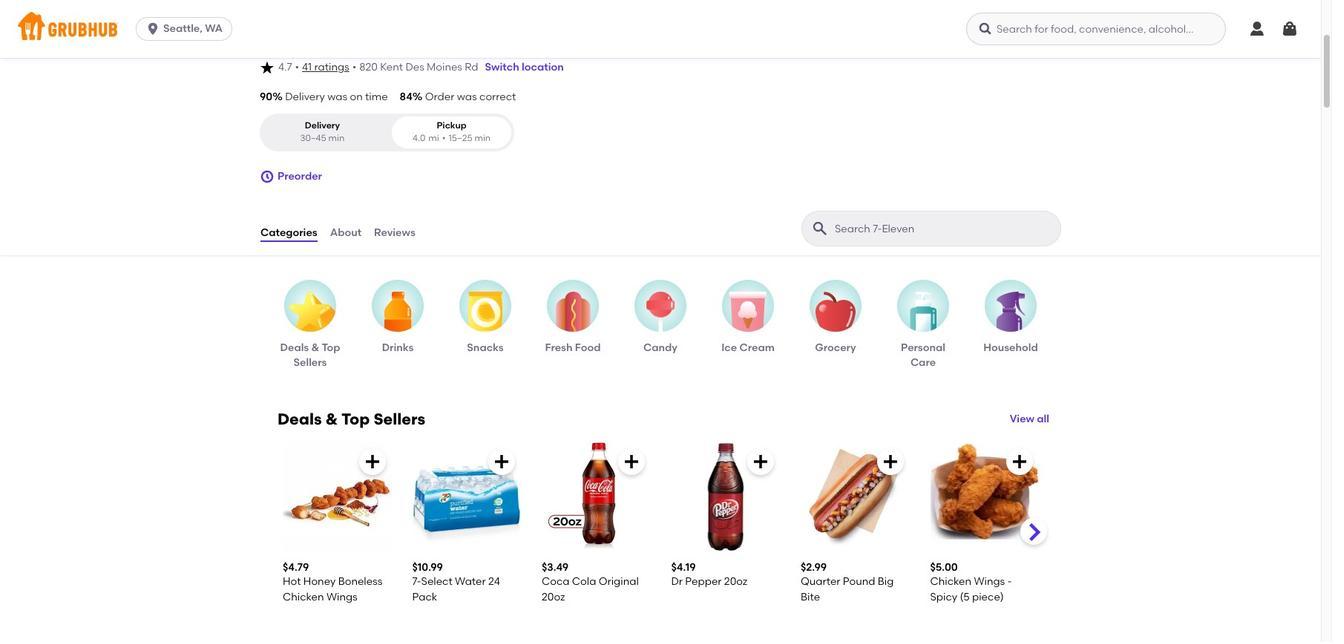 Task type: vqa. For each thing, say whether or not it's contained in the screenshot.
the Top inside the Deals & Top Sellers
yes



Task type: locate. For each thing, give the bounding box(es) containing it.
0 horizontal spatial &
[[311, 341, 319, 354]]

1 horizontal spatial &
[[326, 410, 338, 429]]

dr
[[671, 576, 683, 588]]

90
[[260, 90, 273, 103]]

correct
[[480, 90, 516, 103]]

7-
[[412, 576, 421, 588]]

delivery inside delivery 30–45 min
[[305, 120, 340, 131]]

svg image
[[978, 22, 993, 36], [260, 60, 275, 75], [622, 453, 640, 471], [1011, 453, 1029, 471]]

0 vertical spatial wings
[[974, 576, 1005, 588]]

&
[[311, 341, 319, 354], [326, 410, 338, 429]]

quarter
[[801, 576, 841, 588]]

delivery down 41
[[285, 90, 325, 103]]

rd
[[465, 61, 478, 73]]

• right mi
[[442, 133, 446, 143]]

min right 30–45
[[329, 133, 345, 143]]

candy
[[644, 341, 678, 354]]

0 vertical spatial sellers
[[294, 356, 327, 369]]

grocery
[[815, 341, 856, 354]]

coca
[[542, 576, 570, 588]]

candy button
[[628, 280, 694, 356]]

0 horizontal spatial chicken
[[283, 591, 324, 603]]

0 vertical spatial top
[[322, 341, 340, 354]]

2 was from the left
[[457, 90, 477, 103]]

delivery for was
[[285, 90, 325, 103]]

pepper
[[685, 576, 722, 588]]

seattle, wa button
[[136, 17, 238, 41]]

• left the 820
[[352, 61, 356, 73]]

deals inside button
[[280, 341, 309, 354]]

categories
[[261, 226, 317, 239]]

wings down boneless
[[327, 591, 358, 603]]

svg image inside the preorder button
[[260, 169, 275, 184]]

1 horizontal spatial min
[[475, 133, 491, 143]]

41
[[302, 61, 312, 73]]

piece)
[[972, 591, 1004, 603]]

1 vertical spatial chicken
[[283, 591, 324, 603]]

was right order
[[457, 90, 477, 103]]

chicken down hot on the left of page
[[283, 591, 324, 603]]

ice cream button
[[715, 280, 781, 356]]

1 horizontal spatial •
[[352, 61, 356, 73]]

wa
[[205, 22, 223, 35]]

min
[[329, 133, 345, 143], [475, 133, 491, 143]]

bite
[[801, 591, 820, 603]]

top
[[322, 341, 340, 354], [341, 410, 370, 429]]

deals & top sellers
[[280, 341, 340, 369], [278, 410, 425, 429]]

$4.79
[[283, 561, 309, 574]]

$4.79 hot honey boneless chicken wings
[[283, 561, 383, 603]]

0 horizontal spatial min
[[329, 133, 345, 143]]

1 vertical spatial deals & top sellers
[[278, 410, 425, 429]]

0 vertical spatial 20oz
[[724, 576, 748, 588]]

$3.49 coca cola original 20oz
[[542, 561, 639, 603]]

cola
[[572, 576, 596, 588]]

pickup 4.0 mi • 15–25 min
[[413, 120, 491, 143]]

2 horizontal spatial •
[[442, 133, 446, 143]]

$4.19 dr pepper 20oz
[[671, 561, 748, 588]]

wings inside $5.00 chicken wings - spicy (5 piece)
[[974, 576, 1005, 588]]

1 horizontal spatial top
[[341, 410, 370, 429]]

1 horizontal spatial wings
[[974, 576, 1005, 588]]

view
[[1010, 413, 1035, 425]]

0 horizontal spatial was
[[328, 90, 348, 103]]

view all button
[[1010, 412, 1050, 427]]

sellers down drinks
[[374, 410, 425, 429]]

order was correct
[[425, 90, 516, 103]]

chicken down $5.00
[[931, 576, 972, 588]]

20oz down coca
[[542, 591, 565, 603]]

reviews button
[[373, 202, 416, 255]]

30–45
[[300, 133, 326, 143]]

0 vertical spatial chicken
[[931, 576, 972, 588]]

personal care
[[901, 341, 946, 369]]

main navigation navigation
[[0, 0, 1321, 58]]

0 horizontal spatial sellers
[[294, 356, 327, 369]]

chicken
[[931, 576, 972, 588], [283, 591, 324, 603]]

1 horizontal spatial 20oz
[[724, 576, 748, 588]]

20oz right pepper
[[724, 576, 748, 588]]

personal
[[901, 341, 946, 354]]

1 horizontal spatial was
[[457, 90, 477, 103]]

reviews
[[374, 226, 416, 239]]

chicken wings - spicy (5 piece) image
[[931, 443, 1039, 551]]

0 vertical spatial deals
[[280, 341, 309, 354]]

svg image
[[1249, 20, 1266, 38], [1281, 20, 1299, 38], [146, 22, 160, 36], [260, 169, 275, 184], [363, 453, 381, 471], [493, 453, 511, 471], [752, 453, 770, 471], [882, 453, 899, 471]]

4.7 • 41 ratings
[[278, 61, 349, 73]]

wings up piece) at the bottom of the page
[[974, 576, 1005, 588]]

1 vertical spatial delivery
[[305, 120, 340, 131]]

quarter pound big bite image
[[801, 443, 910, 551]]

all
[[1037, 413, 1050, 425]]

sellers down "deals & top sellers" image
[[294, 356, 327, 369]]

delivery
[[285, 90, 325, 103], [305, 120, 340, 131]]

0 horizontal spatial 20oz
[[542, 591, 565, 603]]

delivery up 30–45
[[305, 120, 340, 131]]

0 vertical spatial &
[[311, 341, 319, 354]]

drinks image
[[384, 292, 412, 336]]

• left 41
[[295, 61, 299, 73]]

grocery image
[[816, 292, 856, 336]]

option group
[[260, 113, 514, 151]]

1 vertical spatial 20oz
[[542, 591, 565, 603]]

min inside pickup 4.0 mi • 15–25 min
[[475, 133, 491, 143]]

fresh
[[545, 341, 573, 354]]

preorder button
[[260, 163, 322, 190]]

snacks image
[[467, 292, 504, 336]]

care
[[911, 356, 936, 369]]

wings
[[974, 576, 1005, 588], [327, 591, 358, 603]]

1 vertical spatial sellers
[[374, 410, 425, 429]]

1 min from the left
[[329, 133, 345, 143]]

20oz
[[724, 576, 748, 588], [542, 591, 565, 603]]

0 horizontal spatial wings
[[327, 591, 358, 603]]

was
[[328, 90, 348, 103], [457, 90, 477, 103]]

kent
[[380, 61, 403, 73]]

was left on
[[328, 90, 348, 103]]

1 vertical spatial wings
[[327, 591, 358, 603]]

0 vertical spatial delivery
[[285, 90, 325, 103]]

1 was from the left
[[328, 90, 348, 103]]

seattle, wa
[[163, 22, 223, 35]]

about button
[[329, 202, 362, 255]]

delivery for 30–45
[[305, 120, 340, 131]]

•
[[295, 61, 299, 73], [352, 61, 356, 73], [442, 133, 446, 143]]

Search for food, convenience, alcohol... search field
[[967, 13, 1226, 45]]

snacks
[[467, 341, 504, 354]]

drinks
[[382, 341, 414, 354]]

0 vertical spatial deals & top sellers
[[280, 341, 340, 369]]

$2.99 quarter pound big bite
[[801, 561, 894, 603]]

select
[[421, 576, 453, 588]]

-
[[1008, 576, 1012, 588]]

1 horizontal spatial chicken
[[931, 576, 972, 588]]

0 horizontal spatial top
[[322, 341, 340, 354]]

2 min from the left
[[475, 133, 491, 143]]

seattle,
[[163, 22, 203, 35]]

original
[[599, 576, 639, 588]]

min right 15–25
[[475, 133, 491, 143]]



Task type: describe. For each thing, give the bounding box(es) containing it.
fresh food
[[545, 341, 601, 354]]

spicy
[[931, 591, 958, 603]]

magnifying glass icon image
[[811, 219, 829, 237]]

• inside pickup 4.0 mi • 15–25 min
[[442, 133, 446, 143]]

7-select water 24 pack image
[[412, 443, 521, 551]]

$5.00 chicken wings - spicy (5 piece)
[[931, 561, 1012, 603]]

on
[[350, 90, 363, 103]]

20oz inside $4.19 dr pepper 20oz
[[724, 576, 748, 588]]

dr pepper 20oz image
[[671, 443, 780, 551]]

about
[[330, 226, 362, 239]]

& inside deals & top sellers
[[311, 341, 319, 354]]

switch
[[485, 61, 519, 73]]

grocery button
[[803, 280, 869, 356]]

1 vertical spatial top
[[341, 410, 370, 429]]

15–25
[[449, 133, 473, 143]]

$3.49
[[542, 561, 569, 574]]

pickup
[[437, 120, 467, 131]]

mi
[[429, 133, 439, 143]]

big
[[878, 576, 894, 588]]

moines
[[427, 61, 462, 73]]

min inside delivery 30–45 min
[[329, 133, 345, 143]]

ratings
[[314, 61, 349, 73]]

food
[[575, 341, 601, 354]]

coca cola original 20oz image
[[542, 443, 651, 551]]

820
[[359, 61, 378, 73]]

ice cream image
[[729, 292, 768, 336]]

1 vertical spatial deals
[[278, 410, 322, 429]]

hot
[[283, 576, 301, 588]]

fresh food image
[[555, 292, 591, 336]]

$10.99
[[412, 561, 443, 574]]

candy image
[[646, 292, 676, 336]]

pound
[[843, 576, 876, 588]]

Search 7-Eleven search field
[[834, 222, 1056, 236]]

was for order
[[457, 90, 477, 103]]

svg image inside the main navigation navigation
[[978, 22, 993, 36]]

switch location button
[[478, 51, 571, 84]]

sellers inside deals & top sellers
[[294, 356, 327, 369]]

categories button
[[260, 202, 318, 255]]

snacks button
[[452, 280, 519, 356]]

honey
[[304, 576, 336, 588]]

$5.00
[[931, 561, 958, 574]]

water
[[455, 576, 486, 588]]

household
[[984, 341, 1038, 354]]

delivery 30–45 min
[[300, 120, 345, 143]]

deals & top sellers inside button
[[280, 341, 340, 369]]

1 horizontal spatial sellers
[[374, 410, 425, 429]]

top inside button
[[322, 341, 340, 354]]

deals & top sellers image
[[284, 292, 337, 336]]

location
[[522, 61, 564, 73]]

chicken inside $4.79 hot honey boneless chicken wings
[[283, 591, 324, 603]]

4.7
[[278, 61, 292, 73]]

20oz inside the $3.49 coca cola original 20oz
[[542, 591, 565, 603]]

delivery was on time
[[285, 90, 388, 103]]

24
[[488, 576, 500, 588]]

svg image inside seattle, wa "button"
[[146, 22, 160, 36]]

cream
[[740, 341, 775, 354]]

hot honey boneless chicken wings image
[[283, 443, 392, 551]]

personal care image
[[910, 292, 937, 336]]

fresh food button
[[540, 280, 606, 356]]

$10.99 7-select water 24 pack
[[412, 561, 500, 603]]

preorder
[[278, 170, 322, 182]]

1 vertical spatial &
[[326, 410, 338, 429]]

4.0
[[413, 133, 426, 143]]

$2.99
[[801, 561, 827, 574]]

household image
[[996, 292, 1026, 336]]

order
[[425, 90, 455, 103]]

0 horizontal spatial •
[[295, 61, 299, 73]]

des
[[406, 61, 424, 73]]

wings inside $4.79 hot honey boneless chicken wings
[[327, 591, 358, 603]]

ice cream
[[722, 341, 775, 354]]

pack
[[412, 591, 437, 603]]

ice
[[722, 341, 737, 354]]

drinks button
[[365, 280, 431, 356]]

time
[[365, 90, 388, 103]]

chicken inside $5.00 chicken wings - spicy (5 piece)
[[931, 576, 972, 588]]

boneless
[[338, 576, 383, 588]]

(5
[[960, 591, 970, 603]]

household button
[[978, 280, 1044, 356]]

84
[[400, 90, 413, 103]]

was for delivery
[[328, 90, 348, 103]]

view all
[[1010, 413, 1050, 425]]

$4.19
[[671, 561, 696, 574]]

personal care button
[[890, 280, 957, 371]]

• 820 kent des moines rd switch location
[[352, 61, 564, 73]]

deals & top sellers button
[[277, 280, 343, 371]]

option group containing delivery 30–45 min
[[260, 113, 514, 151]]



